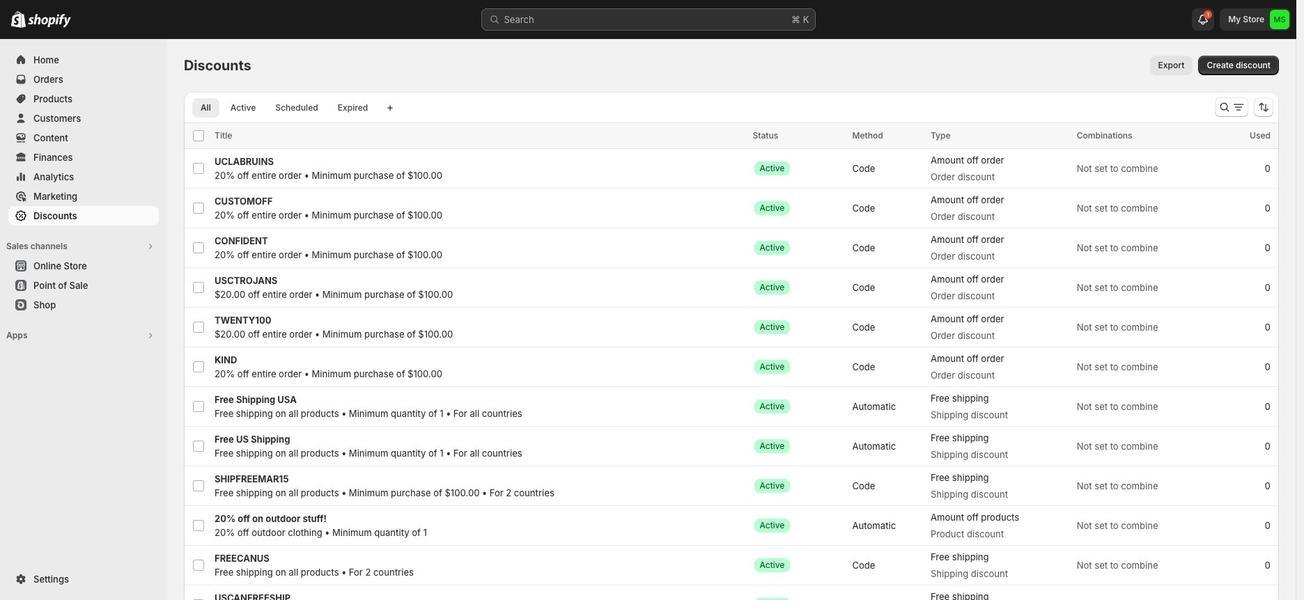 Task type: describe. For each thing, give the bounding box(es) containing it.
shopify image
[[28, 14, 71, 28]]

shopify image
[[11, 11, 26, 28]]

my store image
[[1270, 10, 1289, 29]]



Task type: locate. For each thing, give the bounding box(es) containing it.
tab list
[[189, 98, 379, 118]]



Task type: vqa. For each thing, say whether or not it's contained in the screenshot.
Shopify image
yes



